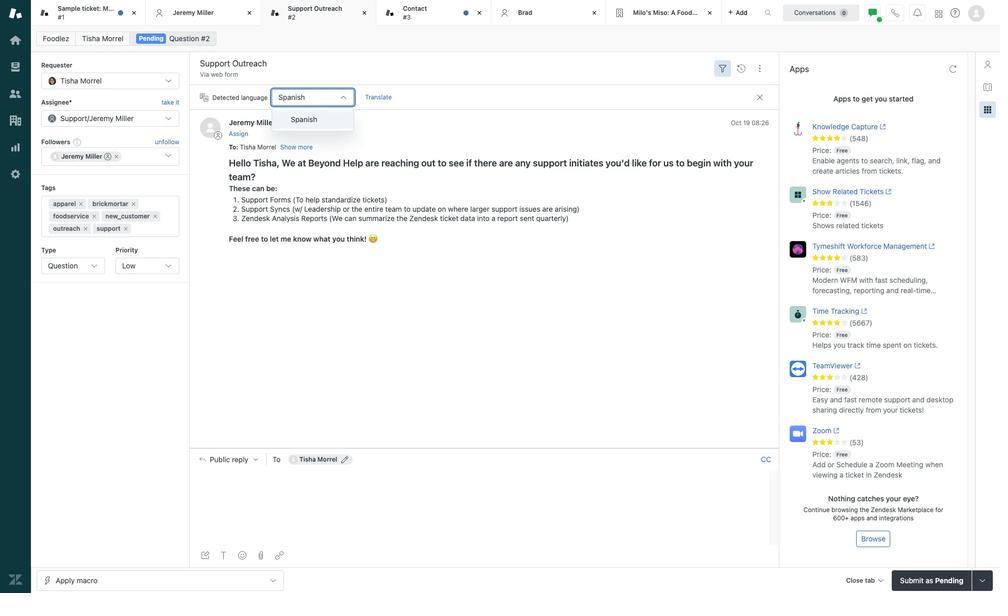 Task type: locate. For each thing, give the bounding box(es) containing it.
public reply
[[210, 456, 249, 464]]

and left real-
[[887, 286, 899, 295]]

0 horizontal spatial with
[[714, 158, 732, 169]]

3 price: from the top
[[813, 266, 832, 274]]

0 horizontal spatial or
[[343, 205, 350, 214]]

2 vertical spatial ticket
[[846, 471, 865, 480]]

can
[[252, 184, 265, 193], [345, 214, 357, 223]]

1 horizontal spatial time
[[917, 286, 931, 295]]

0 horizontal spatial close image
[[475, 8, 485, 18]]

and inside price: free modern wfm with fast scheduling, forecasting, reporting and real-time analytics.
[[887, 286, 899, 295]]

0 horizontal spatial ticket
[[131, 5, 149, 12]]

2 horizontal spatial ticket
[[846, 471, 865, 480]]

tickets. inside price: free enable agents to search, link, flag, and create articles from tickets.
[[880, 167, 904, 175]]

show inside to : tisha morrel show more
[[281, 143, 296, 151]]

(opens in a new tab) image inside teamviewer link
[[853, 363, 861, 369]]

free for wfm
[[837, 267, 848, 273]]

1 horizontal spatial ticket
[[440, 214, 459, 223]]

1 vertical spatial apps
[[834, 94, 852, 103]]

(opens in a new tab) image inside tymeshift workforce management link
[[928, 244, 936, 250]]

submit as pending
[[901, 576, 964, 585]]

are up quarterly)
[[543, 205, 553, 214]]

time down scheduling,
[[917, 286, 931, 295]]

5 price: from the top
[[813, 385, 832, 394]]

more
[[298, 143, 313, 151]]

1 vertical spatial foodlez
[[43, 34, 69, 43]]

data
[[461, 214, 475, 223]]

2 tab from the left
[[261, 0, 376, 26]]

zendesk support image
[[9, 7, 22, 20]]

close image for jeremy miller tab
[[244, 8, 255, 18]]

1 vertical spatial to
[[273, 455, 281, 464]]

0 vertical spatial you
[[875, 94, 888, 103]]

1 vertical spatial ticket
[[440, 214, 459, 223]]

1 horizontal spatial show
[[813, 187, 831, 196]]

your left the tickets!
[[884, 406, 899, 415]]

eye?
[[904, 495, 919, 503]]

1 vertical spatial your
[[884, 406, 899, 415]]

jeremy miller for jeremy miller tab
[[173, 9, 214, 16]]

0 horizontal spatial tickets.
[[880, 167, 904, 175]]

to inside price: free enable agents to search, link, flag, and create articles from tickets.
[[862, 156, 869, 165]]

miller left user is an agent icon
[[85, 153, 102, 161]]

4 stars. 5667 reviews. element
[[813, 319, 962, 328]]

with right begin
[[714, 158, 732, 169]]

morrel inside requester element
[[80, 77, 102, 85]]

1 horizontal spatial on
[[904, 341, 912, 350]]

add button
[[722, 0, 754, 25]]

with inside hello tisha, we at beyond help are reaching out to see if there are any support initiates you'd like for us to begin with your team? these can be: support forms (to help standardize tickets) support syncs (w/ leadership or the entire team to update on where larger support issues are arising) zendesk analysis reports (we can summarize the zendesk ticket data into a report sent quarterly)
[[714, 158, 732, 169]]

apps for apps
[[790, 64, 810, 74]]

modern
[[813, 276, 839, 285]]

1 vertical spatial can
[[345, 214, 357, 223]]

from inside price: free enable agents to search, link, flag, and create articles from tickets.
[[862, 167, 878, 175]]

4 price: from the top
[[813, 331, 832, 339]]

(w/
[[292, 205, 302, 214]]

apparel
[[53, 200, 76, 208]]

fast up reporting
[[876, 276, 888, 285]]

3 tab from the left
[[376, 0, 492, 26]]

close image for milo's miso: a foodlez subsidiary tab
[[705, 8, 715, 18]]

question down the type
[[48, 262, 78, 270]]

customers image
[[9, 87, 22, 101]]

apply macro
[[56, 576, 98, 585]]

price: inside price: free modern wfm with fast scheduling, forecasting, reporting and real-time analytics.
[[813, 266, 832, 274]]

0 horizontal spatial pending
[[139, 35, 164, 42]]

conversations button
[[784, 4, 860, 21]]

close image
[[475, 8, 485, 18], [590, 8, 600, 18]]

a right into
[[492, 214, 496, 223]]

tisha morrel inside requester element
[[60, 77, 102, 85]]

from down "remote"
[[866, 406, 882, 415]]

free inside price: free shows related tickets
[[837, 213, 848, 219]]

you inside price: free helps you track time spent on tickets.
[[834, 341, 846, 350]]

zendesk
[[241, 214, 270, 223], [410, 214, 438, 223], [874, 471, 903, 480], [872, 507, 897, 514]]

time inside price: free modern wfm with fast scheduling, forecasting, reporting and real-time analytics.
[[917, 286, 931, 295]]

zendesk inside price: free add or schedule a zoom meeting when viewing a ticket in zendesk
[[874, 471, 903, 480]]

entire
[[365, 205, 384, 214]]

free up agents
[[837, 148, 848, 154]]

as
[[926, 576, 934, 585]]

free inside price: free enable agents to search, link, flag, and create articles from tickets.
[[837, 148, 848, 154]]

zendesk inside nothing catches your eye? continue browsing the zendesk marketplace for 600+ apps and integrations
[[872, 507, 897, 514]]

0 vertical spatial zoom
[[813, 427, 832, 435]]

1 close image from the left
[[475, 8, 485, 18]]

1 remove image from the left
[[78, 201, 84, 207]]

tabs tab list
[[31, 0, 754, 26]]

get
[[862, 94, 874, 103]]

initiates
[[570, 158, 604, 169]]

miller right /
[[116, 114, 134, 123]]

morrel down "sample ticket: meet the ticket #1"
[[102, 34, 124, 43]]

remove image
[[78, 201, 84, 207], [131, 201, 137, 207]]

time right the track
[[867, 341, 881, 350]]

ticket right meet at the top
[[131, 5, 149, 12]]

user is an agent image
[[104, 153, 112, 161]]

hello
[[229, 158, 251, 169]]

jeremy down requester element
[[89, 114, 114, 123]]

tisha right :
[[240, 143, 256, 151]]

morrel up tisha,
[[258, 143, 276, 151]]

question inside popup button
[[48, 262, 78, 270]]

2 vertical spatial you
[[834, 341, 846, 350]]

1 horizontal spatial jeremy miller
[[173, 9, 214, 16]]

free for or
[[837, 452, 848, 458]]

cc button
[[761, 455, 772, 465]]

1 vertical spatial zoom
[[876, 461, 895, 469]]

0 horizontal spatial remove image
[[78, 201, 84, 207]]

1 price: from the top
[[813, 146, 832, 155]]

(opens in a new tab) image inside zoom link
[[832, 428, 840, 434]]

easy
[[813, 396, 829, 404]]

jeremy up "assign"
[[229, 118, 255, 127]]

you right what
[[333, 235, 345, 244]]

1 vertical spatial fast
[[845, 396, 857, 404]]

foodlez right a
[[678, 9, 702, 16]]

0 vertical spatial your
[[735, 158, 754, 169]]

price:
[[813, 146, 832, 155], [813, 211, 832, 220], [813, 266, 832, 274], [813, 331, 832, 339], [813, 385, 832, 394], [813, 450, 832, 459]]

tymeshift
[[813, 242, 846, 251]]

tracking
[[831, 307, 860, 316]]

browse
[[862, 535, 886, 544]]

remove image for support
[[123, 226, 129, 232]]

marketplace
[[898, 507, 934, 514]]

from for remote
[[866, 406, 882, 415]]

2 vertical spatial your
[[887, 495, 902, 503]]

free up wfm
[[837, 267, 848, 273]]

600+
[[834, 515, 849, 523]]

0 horizontal spatial on
[[438, 205, 446, 214]]

1 vertical spatial question
[[48, 262, 78, 270]]

remove image right new_customer
[[152, 213, 158, 220]]

we
[[282, 158, 296, 169]]

your left eye?
[[887, 495, 902, 503]]

5 free from the top
[[837, 387, 848, 393]]

1 horizontal spatial remove image
[[131, 201, 137, 207]]

price: for helps
[[813, 331, 832, 339]]

1 vertical spatial on
[[904, 341, 912, 350]]

main element
[[0, 0, 31, 594]]

meeting
[[897, 461, 924, 469]]

avatar image
[[200, 118, 221, 138]]

0 vertical spatial a
[[492, 214, 496, 223]]

tisha morrel down requester
[[60, 77, 102, 85]]

jeremy inside assignee* element
[[89, 114, 114, 123]]

apps left get
[[834, 94, 852, 103]]

millerjeremy500@gmail.com image
[[51, 153, 59, 161]]

via web form
[[200, 71, 238, 78]]

free inside price: free modern wfm with fast scheduling, forecasting, reporting and real-time analytics.
[[837, 267, 848, 273]]

knowledge capture image
[[790, 122, 807, 138]]

1 free from the top
[[837, 148, 848, 154]]

close image left milo's
[[590, 8, 600, 18]]

contact #3
[[403, 5, 427, 21]]

knowledge capture
[[813, 122, 879, 131]]

0 vertical spatial to
[[229, 143, 236, 151]]

close tab
[[847, 577, 876, 585]]

the inside "sample ticket: meet the ticket #1"
[[120, 5, 130, 12]]

fast up directly
[[845, 396, 857, 404]]

team
[[386, 205, 402, 214]]

analytics.
[[813, 297, 845, 305]]

syncs
[[270, 205, 290, 214]]

or up viewing
[[828, 461, 835, 469]]

1 horizontal spatial or
[[828, 461, 835, 469]]

support down assignee*
[[60, 114, 87, 123]]

1 horizontal spatial foodlez
[[678, 9, 702, 16]]

0 horizontal spatial apps
[[790, 64, 810, 74]]

zendesk image
[[9, 574, 22, 587]]

outreach
[[53, 225, 80, 232]]

0 horizontal spatial for
[[649, 158, 662, 169]]

apps image
[[984, 106, 993, 114]]

0 vertical spatial can
[[252, 184, 265, 193]]

zendesk up integrations
[[872, 507, 897, 514]]

2 horizontal spatial a
[[870, 461, 874, 469]]

0 vertical spatial jeremy miller
[[173, 9, 214, 16]]

tab containing sample ticket: meet the ticket
[[31, 0, 149, 26]]

price: for add
[[813, 450, 832, 459]]

0 vertical spatial for
[[649, 158, 662, 169]]

2 price: from the top
[[813, 211, 832, 220]]

1 vertical spatial a
[[870, 461, 874, 469]]

0 horizontal spatial #2
[[201, 34, 210, 43]]

free up the track
[[837, 332, 848, 338]]

you
[[875, 94, 888, 103], [333, 235, 345, 244], [834, 341, 846, 350]]

tags
[[41, 184, 56, 192]]

to for to : tisha morrel show more
[[229, 143, 236, 151]]

jeremy down info on adding followers image on the top of page
[[61, 153, 84, 161]]

to right agents
[[862, 156, 869, 165]]

price: free easy and fast remote support and desktop sharing directly from your tickets!
[[813, 385, 954, 415]]

jeremy
[[173, 9, 195, 16], [89, 114, 114, 123], [229, 118, 255, 127], [61, 153, 84, 161]]

2 horizontal spatial are
[[543, 205, 553, 214]]

your down 19
[[735, 158, 754, 169]]

1 vertical spatial you
[[333, 235, 345, 244]]

2 vertical spatial tisha morrel
[[300, 456, 337, 464]]

with
[[714, 158, 732, 169], [860, 276, 874, 285]]

0 vertical spatial show
[[281, 143, 296, 151]]

miller up question #2
[[197, 9, 214, 16]]

question
[[169, 34, 199, 43], [48, 262, 78, 270]]

1 vertical spatial time
[[867, 341, 881, 350]]

unfollow
[[155, 138, 180, 146]]

show up we at top left
[[281, 143, 296, 151]]

0 vertical spatial foodlez
[[678, 9, 702, 16]]

1 vertical spatial tisha morrel
[[60, 77, 102, 85]]

free inside price: free easy and fast remote support and desktop sharing directly from your tickets!
[[837, 387, 848, 393]]

zoom down the sharing
[[813, 427, 832, 435]]

1 horizontal spatial for
[[936, 507, 944, 514]]

a inside hello tisha, we at beyond help are reaching out to see if there are any support initiates you'd like for us to begin with your team? these can be: support forms (to help standardize tickets) support syncs (w/ leadership or the entire team to update on where larger support issues are arising) zendesk analysis reports (we can summarize the zendesk ticket data into a report sent quarterly)
[[492, 214, 496, 223]]

0 horizontal spatial a
[[492, 214, 496, 223]]

or inside price: free add or schedule a zoom meeting when viewing a ticket in zendesk
[[828, 461, 835, 469]]

support inside price: free easy and fast remote support and desktop sharing directly from your tickets!
[[885, 396, 911, 404]]

question for question
[[48, 262, 78, 270]]

support
[[533, 158, 567, 169], [492, 205, 518, 214], [97, 225, 121, 232], [885, 396, 911, 404]]

1 vertical spatial jeremy miller
[[61, 153, 102, 161]]

foodlez inside secondary element
[[43, 34, 69, 43]]

1 vertical spatial pending
[[936, 576, 964, 585]]

can right (we
[[345, 214, 357, 223]]

related
[[837, 221, 860, 230]]

are left any in the top right of the page
[[500, 158, 513, 169]]

6 price: from the top
[[813, 450, 832, 459]]

1 horizontal spatial close image
[[590, 8, 600, 18]]

jeremy miller down info on adding followers image on the top of page
[[61, 153, 102, 161]]

1 vertical spatial show
[[813, 187, 831, 196]]

0 vertical spatial ticket
[[131, 5, 149, 12]]

your inside nothing catches your eye? continue browsing the zendesk marketplace for 600+ apps and integrations
[[887, 495, 902, 503]]

tab
[[31, 0, 149, 26], [261, 0, 376, 26], [376, 0, 492, 26]]

price: inside price: free enable agents to search, link, flag, and create articles from tickets.
[[813, 146, 832, 155]]

0 vertical spatial pending
[[139, 35, 164, 42]]

zoom down "3 stars. 53 reviews." element
[[876, 461, 895, 469]]

0 vertical spatial tickets.
[[880, 167, 904, 175]]

(opens in a new tab) image for teamviewer
[[853, 363, 861, 369]]

show related tickets link
[[813, 187, 944, 199]]

0 horizontal spatial jeremy miller
[[61, 153, 102, 161]]

ticket down where
[[440, 214, 459, 223]]

morrel left edit user image
[[318, 456, 337, 464]]

1 vertical spatial or
[[828, 461, 835, 469]]

support left syncs at the left
[[241, 205, 268, 214]]

translate button
[[359, 89, 399, 106]]

add
[[736, 9, 748, 16]]

zoom inside price: free add or schedule a zoom meeting when viewing a ticket in zendesk
[[876, 461, 895, 469]]

oct 19 08:26
[[731, 119, 770, 127]]

1 vertical spatial from
[[866, 406, 882, 415]]

(1546)
[[850, 199, 872, 208]]

add link (cmd k) image
[[275, 552, 284, 560]]

0 horizontal spatial question
[[48, 262, 78, 270]]

price: inside price: free add or schedule a zoom meeting when viewing a ticket in zendesk
[[813, 450, 832, 459]]

reports
[[301, 214, 328, 223]]

or inside hello tisha, we at beyond help are reaching out to see if there are any support initiates you'd like for us to begin with your team? these can be: support forms (to help standardize tickets) support syncs (w/ leadership or the entire team to update on where larger support issues are arising) zendesk analysis reports (we can summarize the zendesk ticket data into a report sent quarterly)
[[343, 205, 350, 214]]

to right team
[[404, 205, 411, 214]]

beyond
[[309, 158, 341, 169]]

free inside price: free helps you track time spent on tickets.
[[837, 332, 848, 338]]

to left moretisha@foodlez.com icon
[[273, 455, 281, 464]]

reporting image
[[9, 141, 22, 154]]

where
[[448, 205, 469, 214]]

price: free shows related tickets
[[813, 211, 884, 230]]

(opens in a new tab) image up (428)
[[853, 363, 861, 369]]

question for question #2
[[169, 34, 199, 43]]

milo's miso: a foodlez subsidiary tab
[[607, 0, 736, 26]]

you for price:
[[834, 341, 846, 350]]

question inside secondary element
[[169, 34, 199, 43]]

remove image for brickmortar
[[131, 201, 137, 207]]

support left the outreach
[[288, 5, 313, 12]]

price: for modern
[[813, 266, 832, 274]]

moretisha@foodlez.com image
[[289, 456, 298, 464]]

1 tab from the left
[[31, 0, 149, 26]]

your
[[735, 158, 754, 169], [884, 406, 899, 415], [887, 495, 902, 503]]

agents
[[837, 156, 860, 165]]

for left the us
[[649, 158, 662, 169]]

to inside to : tisha morrel show more
[[229, 143, 236, 151]]

for right marketplace on the right bottom of page
[[936, 507, 944, 514]]

are right 'help'
[[366, 158, 379, 169]]

support down these
[[241, 196, 268, 204]]

draft mode image
[[201, 552, 209, 560]]

price: for easy
[[813, 385, 832, 394]]

price: up shows at the right top of the page
[[813, 211, 832, 220]]

morrel up /
[[80, 77, 102, 85]]

from down search,
[[862, 167, 878, 175]]

remove image down brickmortar
[[91, 213, 97, 220]]

the left the entire
[[352, 205, 363, 214]]

for inside hello tisha, we at beyond help are reaching out to see if there are any support initiates you'd like for us to begin with your team? these can be: support forms (to help standardize tickets) support syncs (w/ leadership or the entire team to update on where larger support issues are arising) zendesk analysis reports (we can summarize the zendesk ticket data into a report sent quarterly)
[[649, 158, 662, 169]]

free for you
[[837, 332, 848, 338]]

ticket inside "sample ticket: meet the ticket #1"
[[131, 5, 149, 12]]

free inside price: free add or schedule a zoom meeting when viewing a ticket in zendesk
[[837, 452, 848, 458]]

3 close image from the left
[[359, 8, 370, 18]]

tisha inside requester element
[[60, 77, 78, 85]]

from inside price: free easy and fast remote support and desktop sharing directly from your tickets!
[[866, 406, 882, 415]]

there
[[475, 158, 497, 169]]

or down standardize
[[343, 205, 350, 214]]

close image inside jeremy miller tab
[[244, 8, 255, 18]]

1 horizontal spatial apps
[[834, 94, 852, 103]]

3 stars. 53 reviews. element
[[813, 438, 962, 448]]

miso:
[[653, 9, 670, 16]]

the up apps
[[860, 507, 870, 514]]

your inside price: free easy and fast remote support and desktop sharing directly from your tickets!
[[884, 406, 899, 415]]

tab
[[866, 577, 876, 585]]

price: for shows
[[813, 211, 832, 220]]

0 horizontal spatial show
[[281, 143, 296, 151]]

add
[[813, 461, 826, 469]]

to
[[229, 143, 236, 151], [273, 455, 281, 464]]

help
[[343, 158, 363, 169]]

jeremy miller assign
[[229, 118, 276, 138]]

0 vertical spatial from
[[862, 167, 878, 175]]

question down jeremy miller tab
[[169, 34, 199, 43]]

zendesk right in at the right
[[874, 471, 903, 480]]

1 horizontal spatial tickets.
[[914, 341, 939, 350]]

price: up enable
[[813, 146, 832, 155]]

price: up modern
[[813, 266, 832, 274]]

2 close image from the left
[[590, 8, 600, 18]]

started
[[890, 94, 914, 103]]

(opens in a new tab) image up 4 stars. 548 reviews. element
[[879, 124, 886, 130]]

tisha down requester
[[60, 77, 78, 85]]

your inside hello tisha, we at beyond help are reaching out to see if there are any support initiates you'd like for us to begin with your team? these can be: support forms (to help standardize tickets) support syncs (w/ leadership or the entire team to update on where larger support issues are arising) zendesk analysis reports (we can summarize the zendesk ticket data into a report sent quarterly)
[[735, 158, 754, 169]]

tisha right moretisha@foodlez.com icon
[[300, 456, 316, 464]]

0 vertical spatial tisha morrel
[[82, 34, 124, 43]]

or
[[343, 205, 350, 214], [828, 461, 835, 469]]

and right apps
[[867, 515, 878, 523]]

a up in at the right
[[870, 461, 874, 469]]

3 free from the top
[[837, 267, 848, 273]]

tickets. right spent
[[914, 341, 939, 350]]

apps right ticket actions image
[[790, 64, 810, 74]]

be:
[[267, 184, 278, 193]]

None field
[[279, 93, 335, 102]]

6 free from the top
[[837, 452, 848, 458]]

1 horizontal spatial question
[[169, 34, 199, 43]]

secondary element
[[31, 28, 1001, 49]]

remove image
[[114, 154, 120, 160], [91, 213, 97, 220], [152, 213, 158, 220], [82, 226, 88, 232], [123, 226, 129, 232]]

price: inside price: free helps you track time spent on tickets.
[[813, 331, 832, 339]]

remove image right outreach
[[82, 226, 88, 232]]

followers element
[[41, 148, 180, 166]]

0 vertical spatial apps
[[790, 64, 810, 74]]

08:26
[[752, 119, 770, 127]]

0 vertical spatial #2
[[288, 13, 296, 21]]

1 vertical spatial for
[[936, 507, 944, 514]]

#1
[[58, 13, 65, 21]]

foodlez link
[[36, 31, 76, 46]]

reporting
[[854, 286, 885, 295]]

the right meet at the top
[[120, 5, 130, 12]]

ticket inside hello tisha, we at beyond help are reaching out to see if there are any support initiates you'd like for us to begin with your team? these can be: support forms (to help standardize tickets) support syncs (w/ leadership or the entire team to update on where larger support issues are arising) zendesk analysis reports (we can summarize the zendesk ticket data into a report sent quarterly)
[[440, 214, 459, 223]]

miller inside jeremy miller assign
[[257, 118, 276, 127]]

organizations image
[[9, 114, 22, 127]]

support up the tickets!
[[885, 396, 911, 404]]

begin
[[687, 158, 712, 169]]

1 horizontal spatial can
[[345, 214, 357, 223]]

on right spent
[[904, 341, 912, 350]]

time tracking link
[[813, 306, 944, 319]]

jeremy miller up question #2
[[173, 9, 214, 16]]

jeremy miller inside option
[[61, 153, 102, 161]]

link,
[[897, 156, 910, 165]]

capture
[[852, 122, 879, 131]]

close image
[[129, 8, 139, 18], [244, 8, 255, 18], [359, 8, 370, 18], [705, 8, 715, 18]]

you left the track
[[834, 341, 846, 350]]

miller up to : tisha morrel show more
[[257, 118, 276, 127]]

pending right as
[[936, 576, 964, 585]]

jeremy up question #2
[[173, 9, 195, 16]]

miller inside assignee* element
[[116, 114, 134, 123]]

Subject field
[[198, 57, 712, 70]]

(opens in a new tab) image up the 3 stars. 1546 reviews. element at the right of page
[[884, 189, 892, 195]]

0 vertical spatial question
[[169, 34, 199, 43]]

0 vertical spatial fast
[[876, 276, 888, 285]]

zendesk down update
[[410, 214, 438, 223]]

jeremy inside tab
[[173, 9, 195, 16]]

4 close image from the left
[[705, 8, 715, 18]]

(opens in a new tab) image
[[879, 124, 886, 130], [884, 189, 892, 195], [928, 244, 936, 250], [853, 363, 861, 369], [832, 428, 840, 434]]

0 horizontal spatial fast
[[845, 396, 857, 404]]

1 horizontal spatial a
[[840, 471, 844, 480]]

ticket actions image
[[756, 64, 765, 73]]

(opens in a new tab) image inside the knowledge capture link
[[879, 124, 886, 130]]

1 horizontal spatial zoom
[[876, 461, 895, 469]]

the inside nothing catches your eye? continue browsing the zendesk marketplace for 600+ apps and integrations
[[860, 507, 870, 514]]

arising)
[[555, 205, 580, 214]]

#2
[[288, 13, 296, 21], [201, 34, 210, 43]]

close image inside milo's miso: a foodlez subsidiary tab
[[705, 8, 715, 18]]

articles
[[836, 167, 860, 175]]

0 vertical spatial time
[[917, 286, 931, 295]]

management
[[884, 242, 928, 251]]

close image for tab containing support outreach
[[359, 8, 370, 18]]

2 vertical spatial a
[[840, 471, 844, 480]]

knowledge image
[[984, 83, 993, 91]]

jeremy miller inside tab
[[173, 9, 214, 16]]

2 free from the top
[[837, 213, 848, 219]]

0 horizontal spatial foodlez
[[43, 34, 69, 43]]

(opens in a new tab) image inside show related tickets "link"
[[884, 189, 892, 195]]

show inside "link"
[[813, 187, 831, 196]]

with up reporting
[[860, 276, 874, 285]]

and inside nothing catches your eye? continue browsing the zendesk marketplace for 600+ apps and integrations
[[867, 515, 878, 523]]

to down assign button
[[229, 143, 236, 151]]

tab containing contact
[[376, 0, 492, 26]]

0 horizontal spatial time
[[867, 341, 881, 350]]

1 vertical spatial #2
[[201, 34, 210, 43]]

4 stars. 548 reviews. element
[[813, 134, 962, 143]]

show related tickets
[[813, 187, 884, 196]]

foodlez down #1
[[43, 34, 69, 43]]

and
[[929, 156, 941, 165], [887, 286, 899, 295], [831, 396, 843, 404], [913, 396, 925, 404], [867, 515, 878, 523]]

fast
[[876, 276, 888, 285], [845, 396, 857, 404]]

0 horizontal spatial zoom
[[813, 427, 832, 435]]

jeremy miller option
[[50, 152, 122, 162]]

remove image up new_customer
[[131, 201, 137, 207]]

free up related
[[837, 213, 848, 219]]

on inside price: free helps you track time spent on tickets.
[[904, 341, 912, 350]]

1 horizontal spatial with
[[860, 276, 874, 285]]

2 horizontal spatial you
[[875, 94, 888, 103]]

support inside support outreach #2
[[288, 5, 313, 12]]

customer context image
[[984, 60, 993, 69]]

1 horizontal spatial to
[[273, 455, 281, 464]]

assignee* element
[[41, 110, 180, 127]]

zendesk products image
[[936, 10, 943, 17]]

1 horizontal spatial you
[[834, 341, 846, 350]]

related
[[833, 187, 858, 196]]

2 close image from the left
[[244, 8, 255, 18]]

4 free from the top
[[837, 332, 848, 338]]

close image up secondary element at the top of the page
[[475, 8, 485, 18]]

1 vertical spatial with
[[860, 276, 874, 285]]

ticket inside price: free add or schedule a zoom meeting when viewing a ticket in zendesk
[[846, 471, 865, 480]]

0 vertical spatial or
[[343, 205, 350, 214]]

tymeshift workforce management
[[813, 242, 928, 251]]

price: up helps
[[813, 331, 832, 339]]

at
[[298, 158, 306, 169]]

1 horizontal spatial fast
[[876, 276, 888, 285]]

price: up 'add'
[[813, 450, 832, 459]]

1 horizontal spatial #2
[[288, 13, 296, 21]]

tickets. inside price: free helps you track time spent on tickets.
[[914, 341, 939, 350]]

0 vertical spatial with
[[714, 158, 732, 169]]

0 horizontal spatial to
[[229, 143, 236, 151]]

on inside hello tisha, we at beyond help are reaching out to see if there are any support initiates you'd like for us to begin with your team? these can be: support forms (to help standardize tickets) support syncs (w/ leadership or the entire team to update on where larger support issues are arising) zendesk analysis reports (we can summarize the zendesk ticket data into a report sent quarterly)
[[438, 205, 446, 214]]

a down schedule
[[840, 471, 844, 480]]

2 remove image from the left
[[131, 201, 137, 207]]

3 stars. 1546 reviews. element
[[813, 199, 962, 208]]

price: up the "easy" on the right of page
[[813, 385, 832, 394]]

price: inside price: free shows related tickets
[[813, 211, 832, 220]]

price: inside price: free easy and fast remote support and desktop sharing directly from your tickets!
[[813, 385, 832, 394]]

price: for enable
[[813, 146, 832, 155]]

show related tickets image
[[790, 187, 807, 203]]

1 vertical spatial tickets.
[[914, 341, 939, 350]]



Task type: describe. For each thing, give the bounding box(es) containing it.
quarterly)
[[537, 214, 569, 223]]

admin image
[[9, 168, 22, 181]]

help
[[306, 196, 320, 204]]

miller inside tab
[[197, 9, 214, 16]]

tisha morrel inside secondary element
[[82, 34, 124, 43]]

teamviewer image
[[790, 361, 807, 378]]

jeremy inside option
[[61, 153, 84, 161]]

enable
[[813, 156, 835, 165]]

public
[[210, 456, 230, 464]]

displays possible ticket submission types image
[[979, 577, 987, 585]]

1 close image from the left
[[129, 8, 139, 18]]

into
[[477, 214, 490, 223]]

remove image for outreach
[[82, 226, 88, 232]]

desktop
[[927, 396, 954, 404]]

for inside nothing catches your eye? continue browsing the zendesk marketplace for 600+ apps and integrations
[[936, 507, 944, 514]]

analysis
[[272, 214, 300, 223]]

apps
[[851, 515, 865, 523]]

remove image for foodservice
[[91, 213, 97, 220]]

flag,
[[912, 156, 927, 165]]

brad
[[518, 9, 533, 16]]

foodlez inside tab
[[678, 9, 702, 16]]

low
[[122, 262, 136, 270]]

jeremy miller tab
[[146, 0, 261, 26]]

#2 inside support outreach #2
[[288, 13, 296, 21]]

get started image
[[9, 34, 22, 47]]

filter image
[[719, 64, 727, 73]]

19
[[744, 119, 751, 127]]

workforce
[[848, 242, 882, 251]]

know
[[293, 235, 312, 244]]

tymeshift workforce management link
[[813, 241, 944, 254]]

you for apps
[[875, 94, 888, 103]]

views image
[[9, 60, 22, 74]]

conversations
[[795, 9, 836, 16]]

from for search,
[[862, 167, 878, 175]]

sample ticket: meet the ticket #1
[[58, 5, 149, 21]]

language
[[241, 94, 268, 101]]

free
[[245, 235, 259, 244]]

create
[[813, 167, 834, 175]]

when
[[926, 461, 944, 469]]

to right the out
[[438, 158, 447, 169]]

support up report on the top
[[492, 205, 518, 214]]

#3
[[403, 13, 411, 21]]

#2 inside secondary element
[[201, 34, 210, 43]]

teamviewer link
[[813, 361, 944, 373]]

brad tab
[[492, 0, 607, 26]]

jeremy miller for jeremy miller option
[[61, 153, 102, 161]]

(opens in a new tab) image
[[860, 309, 868, 315]]

leadership
[[304, 205, 341, 214]]

zendesk up 'free'
[[241, 214, 270, 223]]

reaching
[[382, 158, 419, 169]]

0 horizontal spatial are
[[366, 158, 379, 169]]

tisha,
[[253, 158, 280, 169]]

submit
[[901, 576, 924, 585]]

apps for apps to get you started
[[834, 94, 852, 103]]

a
[[672, 9, 676, 16]]

time inside price: free helps you track time spent on tickets.
[[867, 341, 881, 350]]

feel
[[229, 235, 244, 244]]

get help image
[[951, 8, 961, 18]]

brickmortar
[[92, 200, 128, 208]]

support down new_customer
[[97, 225, 121, 232]]

spanish list box
[[272, 108, 354, 132]]

1 horizontal spatial pending
[[936, 576, 964, 585]]

events image
[[738, 64, 746, 73]]

track
[[848, 341, 865, 350]]

to right the us
[[676, 158, 685, 169]]

me
[[281, 235, 291, 244]]

the down team
[[397, 214, 408, 223]]

ticket:
[[82, 5, 101, 12]]

assign
[[229, 130, 248, 138]]

tisha morrel for requester
[[60, 77, 102, 85]]

edit user image
[[342, 457, 349, 464]]

tisha morrel for to
[[300, 456, 337, 464]]

(428)
[[850, 373, 869, 382]]

browse button
[[857, 531, 891, 548]]

to left let
[[261, 235, 268, 244]]

requester element
[[41, 73, 180, 89]]

detected language
[[213, 94, 268, 101]]

tisha inside to : tisha morrel show more
[[240, 143, 256, 151]]

jeremy miller link
[[229, 118, 276, 127]]

integrations
[[880, 515, 914, 523]]

forecasting,
[[813, 286, 853, 295]]

(opens in a new tab) image for zoom
[[832, 428, 840, 434]]

to left get
[[854, 94, 860, 103]]

tab containing support outreach
[[261, 0, 376, 26]]

milo's
[[634, 9, 652, 16]]

public reply button
[[190, 449, 266, 471]]

price: free add or schedule a zoom meeting when viewing a ticket in zendesk
[[813, 450, 944, 480]]

insert emojis image
[[238, 552, 247, 560]]

morrel inside to : tisha morrel show more
[[258, 143, 276, 151]]

(opens in a new tab) image for tymeshift workforce management
[[928, 244, 936, 250]]

wfm
[[841, 276, 858, 285]]

remove image for apparel
[[78, 201, 84, 207]]

miller inside option
[[85, 153, 102, 161]]

out
[[422, 158, 436, 169]]

(5667)
[[850, 319, 873, 328]]

add attachment image
[[257, 552, 265, 560]]

0 horizontal spatial you
[[333, 235, 345, 244]]

support / jeremy miller
[[60, 114, 134, 123]]

summarize
[[359, 214, 395, 223]]

0 horizontal spatial can
[[252, 184, 265, 193]]

(opens in a new tab) image for knowledge capture
[[879, 124, 886, 130]]

(53)
[[850, 438, 864, 447]]

with inside price: free modern wfm with fast scheduling, forecasting, reporting and real-time analytics.
[[860, 276, 874, 285]]

:
[[236, 143, 239, 151]]

1 horizontal spatial are
[[500, 158, 513, 169]]

morrel inside secondary element
[[102, 34, 124, 43]]

and up the tickets!
[[913, 396, 925, 404]]

teamviewer
[[813, 362, 853, 370]]

(opens in a new tab) image for show related tickets
[[884, 189, 892, 195]]

search,
[[871, 156, 895, 165]]

fast inside price: free easy and fast remote support and desktop sharing directly from your tickets!
[[845, 396, 857, 404]]

tickets
[[862, 221, 884, 230]]

meet
[[103, 5, 118, 12]]

update
[[413, 205, 436, 214]]

format text image
[[220, 552, 228, 560]]

zoom image
[[790, 426, 807, 443]]

us
[[664, 158, 674, 169]]

assign button
[[229, 129, 248, 139]]

in
[[867, 471, 872, 480]]

browsing
[[832, 507, 859, 514]]

pending inside secondary element
[[139, 35, 164, 42]]

close image inside brad "tab"
[[590, 8, 600, 18]]

3 stars. 428 reviews. element
[[813, 373, 962, 383]]

close image inside tab
[[475, 8, 485, 18]]

viewing
[[813, 471, 838, 480]]

helps
[[813, 341, 832, 350]]

support right any in the top right of the page
[[533, 158, 567, 169]]

price: free enable agents to search, link, flag, and create articles from tickets.
[[813, 146, 941, 175]]

see
[[449, 158, 464, 169]]

take it button
[[162, 98, 180, 108]]

4 stars. 583 reviews. element
[[813, 254, 962, 263]]

translate
[[365, 94, 392, 101]]

hello tisha, we at beyond help are reaching out to see if there are any support initiates you'd like for us to begin with your team? these can be: support forms (to help standardize tickets) support syncs (w/ leadership or the entire team to update on where larger support issues are arising) zendesk analysis reports (we can summarize the zendesk ticket data into a report sent quarterly)
[[229, 158, 754, 223]]

Oct 19 08:26 text field
[[731, 119, 770, 127]]

apply
[[56, 576, 75, 585]]

tickets!
[[901, 406, 925, 415]]

let
[[270, 235, 279, 244]]

/
[[87, 114, 89, 123]]

any
[[516, 158, 531, 169]]

time tracking image
[[790, 306, 807, 323]]

(we
[[329, 214, 343, 223]]

free for and
[[837, 387, 848, 393]]

time
[[813, 307, 829, 316]]

zoom link
[[813, 426, 944, 438]]

button displays agent's chat status as online. image
[[869, 9, 878, 17]]

hide composer image
[[481, 445, 489, 453]]

to for to
[[273, 455, 281, 464]]

fast inside price: free modern wfm with fast scheduling, forecasting, reporting and real-time analytics.
[[876, 276, 888, 285]]

jeremy inside jeremy miller assign
[[229, 118, 255, 127]]

notifications image
[[914, 9, 922, 17]]

knowledge
[[813, 122, 850, 131]]

tymeshift workforce management image
[[790, 241, 807, 258]]

tisha inside secondary element
[[82, 34, 100, 43]]

remove image right user is an agent icon
[[114, 154, 120, 160]]

free for related
[[837, 213, 848, 219]]

support inside assignee* element
[[60, 114, 87, 123]]

info on adding followers image
[[73, 138, 82, 146]]

real-
[[901, 286, 917, 295]]

knowledge capture link
[[813, 122, 944, 134]]

and inside price: free enable agents to search, link, flag, and create articles from tickets.
[[929, 156, 941, 165]]

sent
[[520, 214, 535, 223]]

free for agents
[[837, 148, 848, 154]]

and up the sharing
[[831, 396, 843, 404]]

macro
[[77, 576, 98, 585]]

remove image for new_customer
[[152, 213, 158, 220]]

remote
[[859, 396, 883, 404]]

if
[[467, 158, 472, 169]]



Task type: vqa. For each thing, say whether or not it's contained in the screenshot.


